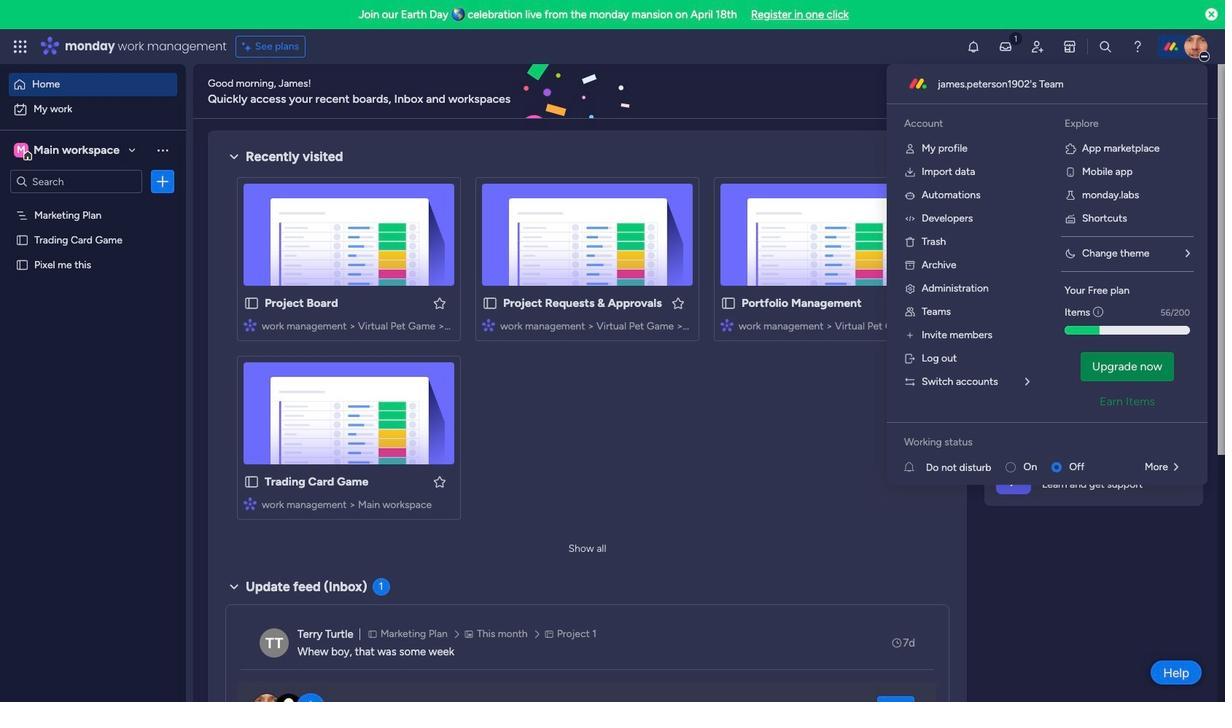 Task type: locate. For each thing, give the bounding box(es) containing it.
1 vertical spatial list arrow image
[[1174, 462, 1179, 473]]

0 vertical spatial option
[[9, 73, 177, 96]]

automations image
[[904, 190, 916, 201]]

public board image
[[482, 295, 498, 311], [721, 295, 737, 311], [244, 474, 260, 490]]

0 horizontal spatial list arrow image
[[1174, 462, 1179, 473]]

v2 user feedback image
[[996, 83, 1007, 100]]

developers image
[[904, 213, 916, 225]]

help image
[[1130, 39, 1145, 54]]

0 horizontal spatial public board image
[[244, 474, 260, 490]]

list box
[[0, 199, 186, 474]]

v2 info image
[[1093, 305, 1104, 320]]

invite members image down teams icon
[[904, 330, 916, 341]]

2 vertical spatial public board image
[[244, 295, 260, 311]]

trash image
[[904, 236, 916, 248]]

0 horizontal spatial invite members image
[[904, 330, 916, 341]]

1 horizontal spatial public board image
[[482, 295, 498, 311]]

help center element
[[985, 447, 1203, 506]]

2 horizontal spatial public board image
[[721, 295, 737, 311]]

2 vertical spatial option
[[0, 202, 186, 205]]

update feed image
[[998, 39, 1013, 54]]

shortcuts image
[[1065, 213, 1077, 225]]

1 horizontal spatial invite members image
[[1031, 39, 1045, 54]]

invite members image
[[1031, 39, 1045, 54], [904, 330, 916, 341]]

1 element
[[372, 578, 390, 596]]

1 vertical spatial option
[[9, 98, 177, 121]]

archive image
[[904, 260, 916, 271]]

public board image for the middle add to favorites image
[[482, 295, 498, 311]]

add to favorites image
[[671, 296, 686, 310], [910, 296, 924, 310], [433, 474, 447, 489]]

search everything image
[[1098, 39, 1113, 54]]

close update feed (inbox) image
[[225, 578, 243, 596]]

public board image inside quick search results list box
[[244, 295, 260, 311]]

invite members image right 1 image
[[1031, 39, 1045, 54]]

public board image for the left add to favorites image
[[244, 474, 260, 490]]

terry turtle image
[[260, 629, 289, 658]]

option
[[9, 73, 177, 96], [9, 98, 177, 121], [0, 202, 186, 205]]

notifications image
[[966, 39, 981, 54]]

close recently visited image
[[225, 148, 243, 166]]

add to favorites image
[[433, 296, 447, 310]]

getting started element
[[985, 377, 1203, 436]]

1 horizontal spatial list arrow image
[[1186, 249, 1190, 259]]

mobile app image
[[1065, 166, 1077, 178]]

list arrow image
[[1186, 249, 1190, 259], [1174, 462, 1179, 473]]

public board image
[[15, 233, 29, 247], [15, 257, 29, 271], [244, 295, 260, 311]]

monday marketplace image
[[1063, 39, 1077, 54]]

select product image
[[13, 39, 28, 54]]



Task type: vqa. For each thing, say whether or not it's contained in the screenshot.
Search teams search box
no



Task type: describe. For each thing, give the bounding box(es) containing it.
change theme image
[[1065, 248, 1077, 260]]

list arrow image
[[1025, 377, 1030, 387]]

workspace options image
[[155, 143, 170, 157]]

1 horizontal spatial add to favorites image
[[671, 296, 686, 310]]

1 vertical spatial invite members image
[[904, 330, 916, 341]]

templates image image
[[998, 139, 1190, 240]]

log out image
[[904, 353, 916, 365]]

2 horizontal spatial add to favorites image
[[910, 296, 924, 310]]

import data image
[[904, 166, 916, 178]]

workspace selection element
[[14, 141, 122, 160]]

0 vertical spatial list arrow image
[[1186, 249, 1190, 259]]

monday.labs image
[[1065, 190, 1077, 201]]

0 horizontal spatial add to favorites image
[[433, 474, 447, 489]]

my profile image
[[904, 143, 916, 155]]

teams image
[[904, 306, 916, 318]]

public board image for right add to favorites image
[[721, 295, 737, 311]]

0 vertical spatial public board image
[[15, 233, 29, 247]]

v2 surfce notifications image
[[904, 460, 926, 475]]

1 image
[[1009, 30, 1023, 46]]

administration image
[[904, 283, 916, 295]]

workspace image
[[14, 142, 28, 158]]

0 vertical spatial invite members image
[[1031, 39, 1045, 54]]

quick search results list box
[[225, 166, 1061, 538]]

options image
[[155, 174, 170, 189]]

see plans image
[[242, 39, 255, 55]]

1 vertical spatial public board image
[[15, 257, 29, 271]]

Search in workspace field
[[31, 173, 122, 190]]

james peterson image
[[1184, 35, 1208, 58]]



